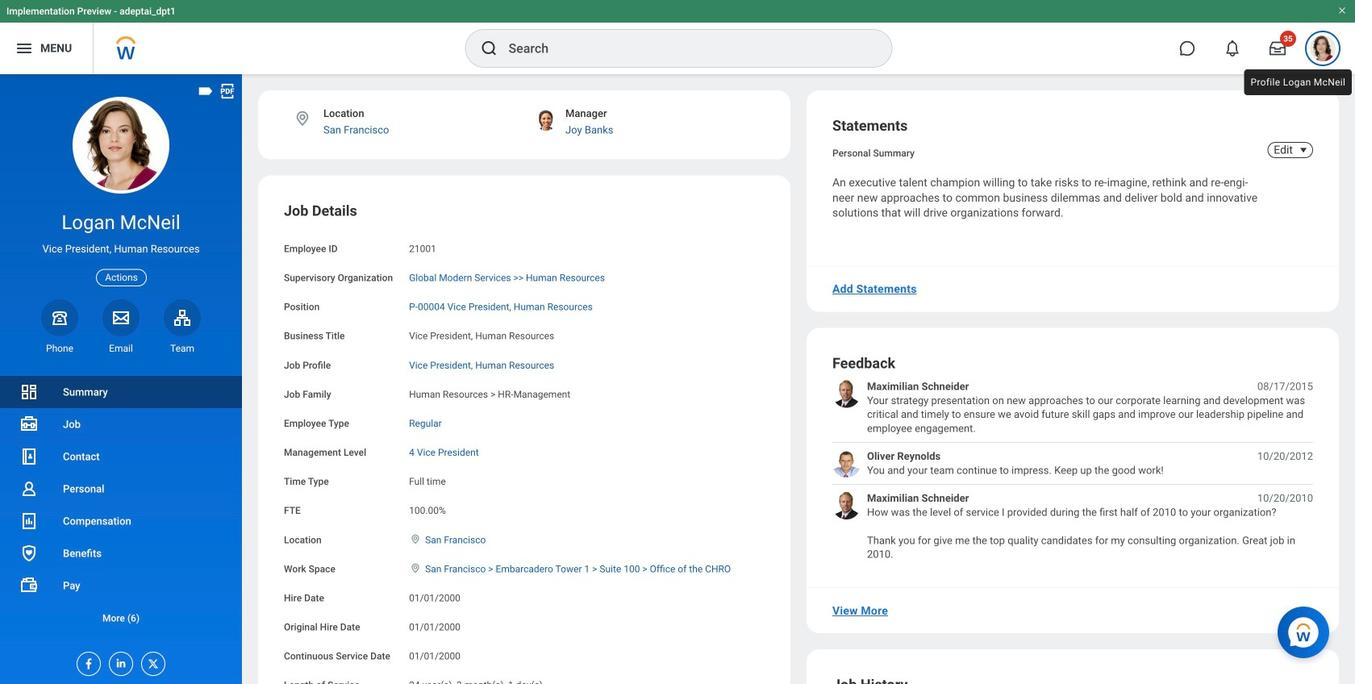 Task type: vqa. For each thing, say whether or not it's contained in the screenshot.
related actions icon inside GLOBAL MODERN SERVICES, INC. (USA), PRESS DELETE TO CLEAR VALUE. option
no



Task type: locate. For each thing, give the bounding box(es) containing it.
list
[[0, 376, 242, 634], [833, 380, 1314, 562]]

team logan mcneil element
[[164, 342, 201, 355]]

personal image
[[19, 479, 39, 499]]

view printable version (pdf) image
[[219, 82, 236, 100]]

tooltip
[[1241, 66, 1356, 98]]

employee's photo (maximilian schneider) image up employee's photo (oliver reynolds)
[[833, 380, 861, 408]]

phone image
[[48, 308, 71, 327]]

Search Workday  search field
[[509, 31, 859, 66]]

2 employee's photo (maximilian schneider) image from the top
[[833, 491, 861, 520]]

notifications large image
[[1225, 40, 1241, 56]]

employee's photo (maximilian schneider) image down employee's photo (oliver reynolds)
[[833, 491, 861, 520]]

pay image
[[19, 576, 39, 596]]

1 vertical spatial location image
[[409, 563, 422, 574]]

navigation pane region
[[0, 74, 242, 684]]

location image
[[294, 110, 311, 127], [409, 563, 422, 574]]

phone logan mcneil element
[[41, 342, 78, 355]]

group
[[284, 201, 765, 684]]

banner
[[0, 0, 1356, 74]]

x image
[[142, 653, 160, 671]]

personal summary element
[[833, 144, 915, 159]]

0 horizontal spatial location image
[[294, 110, 311, 127]]

employee's photo (maximilian schneider) image
[[833, 380, 861, 408], [833, 491, 861, 520]]

1 vertical spatial employee's photo (maximilian schneider) image
[[833, 491, 861, 520]]

0 vertical spatial employee's photo (maximilian schneider) image
[[833, 380, 861, 408]]



Task type: describe. For each thing, give the bounding box(es) containing it.
location image
[[409, 534, 422, 545]]

0 horizontal spatial list
[[0, 376, 242, 634]]

0 vertical spatial location image
[[294, 110, 311, 127]]

inbox large image
[[1270, 40, 1286, 56]]

1 horizontal spatial list
[[833, 380, 1314, 562]]

benefits image
[[19, 544, 39, 563]]

linkedin image
[[110, 653, 127, 670]]

contact image
[[19, 447, 39, 466]]

1 horizontal spatial location image
[[409, 563, 422, 574]]

1 employee's photo (maximilian schneider) image from the top
[[833, 380, 861, 408]]

email logan mcneil element
[[102, 342, 140, 355]]

profile logan mcneil image
[[1310, 36, 1336, 65]]

compensation image
[[19, 512, 39, 531]]

employee's photo (oliver reynolds) image
[[833, 449, 861, 478]]

summary image
[[19, 382, 39, 402]]

mail image
[[111, 308, 131, 327]]

justify image
[[15, 39, 34, 58]]

search image
[[480, 39, 499, 58]]

facebook image
[[77, 653, 95, 671]]

full time element
[[409, 473, 446, 487]]

close environment banner image
[[1338, 6, 1348, 15]]

tag image
[[197, 82, 215, 100]]

view team image
[[173, 308, 192, 327]]

job image
[[19, 415, 39, 434]]



